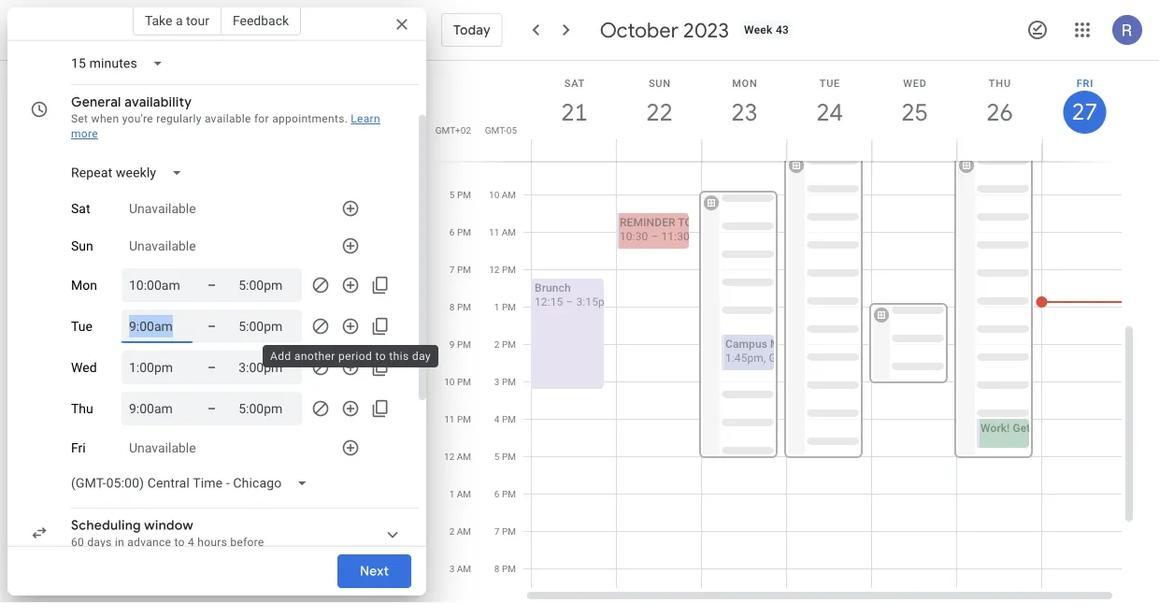 Task type: describe. For each thing, give the bounding box(es) containing it.
25 column header
[[871, 61, 957, 161]]

21 column header
[[531, 61, 617, 161]]

pm right the 3 am
[[502, 563, 516, 575]]

monday, october 23 element
[[723, 91, 766, 134]]

9 am
[[494, 152, 516, 163]]

1 vertical spatial 5
[[495, 451, 500, 462]]

sat 21
[[560, 77, 587, 128]]

1 horizontal spatial 7
[[495, 526, 500, 537]]

hours
[[198, 536, 227, 549]]

reminder to clean 10:30 – 11:30am
[[620, 216, 731, 243]]

12 for 12 am
[[444, 451, 455, 462]]

pm up "10 pm"
[[457, 339, 471, 350]]

how
[[71, 25, 95, 38]]

am for 3 am
[[457, 563, 471, 575]]

learn
[[351, 112, 380, 125]]

22 column header
[[616, 61, 702, 161]]

2 pm
[[495, 339, 516, 350]]

3 am
[[449, 563, 471, 575]]

next
[[360, 563, 389, 580]]

gmt+02
[[435, 124, 471, 136]]

9 for 9 pm
[[450, 339, 455, 350]]

wed for wed 25
[[903, 77, 927, 89]]

12:15
[[535, 295, 563, 309]]

advance
[[127, 536, 171, 549]]

it!
[[1047, 422, 1057, 435]]

0 horizontal spatial 4 pm
[[450, 152, 471, 163]]

tour
[[186, 13, 209, 28]]

– for wed
[[208, 360, 216, 375]]

0 vertical spatial 8
[[450, 302, 455, 313]]

sun for sun 22
[[649, 77, 671, 89]]

0 vertical spatial 5
[[450, 189, 455, 201]]

unavailable for sat
[[129, 201, 196, 216]]

am for 2 am
[[457, 526, 471, 537]]

another
[[295, 350, 336, 363]]

how long should each appointment last?
[[71, 25, 285, 38]]

to inside button
[[1034, 422, 1044, 435]]

tue for tue
[[71, 319, 92, 334]]

1:45pm
[[726, 352, 764, 365]]

should
[[124, 25, 159, 38]]

2 for 2 am
[[449, 526, 455, 537]]

End time on Thursdays text field
[[239, 397, 295, 420]]

sun for sun
[[71, 238, 93, 254]]

– inside reminder to clean 10:30 – 11:30am
[[651, 230, 659, 243]]

last?
[[260, 25, 285, 38]]

mon for mon 23
[[732, 77, 758, 89]]

1 horizontal spatial 8
[[495, 563, 500, 575]]

in
[[115, 536, 124, 549]]

1 pm
[[495, 302, 516, 313]]

pm down 9 pm
[[457, 376, 471, 388]]

0 vertical spatial to
[[376, 350, 386, 363]]

21
[[560, 97, 587, 128]]

pm right 12 am
[[502, 451, 516, 462]]

,
[[764, 352, 766, 365]]

am for 10 am
[[502, 189, 516, 201]]

set when you're regularly available for appointments.
[[71, 112, 348, 125]]

general
[[71, 94, 121, 110]]

24 column header
[[786, 61, 872, 161]]

– for thu
[[208, 401, 216, 416]]

9 pm
[[450, 339, 471, 350]]

unavailable for sun
[[129, 238, 196, 254]]

11:30am
[[662, 230, 706, 243]]

week
[[744, 23, 773, 36]]

saturday, october 21 element
[[553, 91, 596, 134]]

when
[[91, 112, 119, 125]]

october 2023
[[600, 17, 729, 43]]

2 horizontal spatial 4
[[495, 414, 500, 425]]

10:30
[[620, 230, 648, 243]]

before
[[230, 536, 264, 549]]

Start time on Mondays text field
[[129, 274, 185, 296]]

26 column header
[[957, 61, 1043, 161]]

campus
[[726, 338, 768, 351]]

scheduling
[[71, 517, 141, 534]]

tue 24
[[815, 77, 842, 128]]

work! get to it!
[[981, 422, 1057, 435]]

you're
[[122, 112, 153, 125]]

End time on Mondays text field
[[239, 274, 295, 296]]

am for 9 am
[[502, 152, 516, 163]]

pm down "10 pm"
[[457, 414, 471, 425]]

add
[[270, 350, 292, 363]]

learn more link
[[71, 112, 380, 140]]

this
[[389, 350, 409, 363]]

period
[[339, 350, 372, 363]]

0 horizontal spatial 5 pm
[[450, 189, 471, 201]]

mon for mon
[[71, 277, 97, 293]]

more
[[71, 127, 98, 140]]

reminder
[[620, 216, 676, 229]]

gmt-
[[485, 124, 507, 136]]

regularly
[[156, 112, 202, 125]]

today
[[453, 22, 491, 38]]

a
[[176, 13, 183, 28]]

43
[[776, 23, 789, 36]]

25
[[900, 97, 927, 128]]

meeting
[[771, 338, 812, 351]]

11 for 11 pm
[[444, 414, 455, 425]]

pm down 3 pm
[[502, 414, 516, 425]]

27 column header
[[1042, 61, 1128, 161]]

today button
[[441, 7, 503, 52]]

thu 26
[[985, 77, 1012, 128]]

24
[[815, 97, 842, 128]]

take a tour
[[145, 13, 209, 28]]

sat for sat 21
[[564, 77, 585, 89]]

3 pm
[[495, 376, 516, 388]]

– for mon
[[208, 277, 216, 293]]

1 horizontal spatial 6
[[495, 489, 500, 500]]

am for 12 am
[[457, 451, 471, 462]]

1 horizontal spatial 7 pm
[[495, 526, 516, 537]]

1 vertical spatial 5 pm
[[495, 451, 516, 462]]

window
[[144, 517, 193, 534]]

2 am
[[449, 526, 471, 537]]

12 pm
[[489, 264, 516, 275]]

gmt-05
[[485, 124, 517, 136]]

get
[[1013, 422, 1031, 435]]

thu for thu 26
[[989, 77, 1012, 89]]

appointments.
[[272, 112, 348, 125]]

pm up 1 pm in the left of the page
[[502, 264, 516, 275]]

add another period to this day
[[270, 350, 431, 363]]

mon 23
[[730, 77, 758, 128]]

1 horizontal spatial 6 pm
[[495, 489, 516, 500]]

3:15pm
[[576, 295, 615, 309]]

27
[[1071, 97, 1097, 127]]

next button
[[337, 549, 411, 594]]



Task type: vqa. For each thing, say whether or not it's contained in the screenshot.
My calendars dropdown button
no



Task type: locate. For each thing, give the bounding box(es) containing it.
0 vertical spatial 7
[[450, 264, 455, 275]]

thu for thu
[[71, 401, 93, 416]]

0 vertical spatial 6 pm
[[450, 227, 471, 238]]

3 down 2 pm
[[495, 376, 500, 388]]

End time on Tuesdays text field
[[239, 315, 295, 338]]

1 horizontal spatial tue
[[820, 77, 841, 89]]

pm down 1 pm in the left of the page
[[502, 339, 516, 350]]

wed up wednesday, october 25 element
[[903, 77, 927, 89]]

2 down '1 am'
[[449, 526, 455, 537]]

4 inside scheduling window 60 days in advance to 4 hours before
[[188, 536, 195, 549]]

2 horizontal spatial to
[[1034, 422, 1044, 435]]

1:45pm ,
[[726, 352, 769, 365]]

fri for fri
[[71, 440, 86, 456]]

None field
[[64, 47, 178, 80], [64, 156, 197, 190], [64, 467, 323, 500], [64, 47, 178, 80], [64, 156, 197, 190], [64, 467, 323, 500]]

05
[[507, 124, 517, 136]]

take
[[145, 13, 172, 28]]

sat down more
[[71, 201, 90, 216]]

7 pm right 2 am on the bottom of the page
[[495, 526, 516, 537]]

1 vertical spatial mon
[[71, 277, 97, 293]]

work!
[[981, 422, 1010, 435]]

friday, october 27, today element
[[1064, 91, 1107, 134]]

8 pm up 9 pm
[[450, 302, 471, 313]]

1 for 1 pm
[[495, 302, 500, 313]]

to left it!
[[1034, 422, 1044, 435]]

12 down 11 am
[[489, 264, 500, 275]]

1 horizontal spatial 4
[[450, 152, 455, 163]]

0 horizontal spatial 8 pm
[[450, 302, 471, 313]]

week 43
[[744, 23, 789, 36]]

1 vertical spatial thu
[[71, 401, 93, 416]]

take a tour button
[[133, 6, 221, 36]]

am up 2 am on the bottom of the page
[[457, 489, 471, 500]]

0 vertical spatial sun
[[649, 77, 671, 89]]

11 up 12 am
[[444, 414, 455, 425]]

scheduling window 60 days in advance to 4 hours before
[[71, 517, 264, 549]]

1 vertical spatial 9
[[450, 339, 455, 350]]

3 for 3 am
[[449, 563, 455, 575]]

4
[[450, 152, 455, 163], [495, 414, 500, 425], [188, 536, 195, 549]]

8 right the 3 am
[[495, 563, 500, 575]]

5 left 10 am
[[450, 189, 455, 201]]

1 vertical spatial wed
[[71, 360, 97, 375]]

1 for 1 am
[[449, 489, 455, 500]]

4 left hours
[[188, 536, 195, 549]]

1 vertical spatial 7 pm
[[495, 526, 516, 537]]

thu
[[989, 77, 1012, 89], [71, 401, 93, 416]]

– right start time on wednesdays text box
[[208, 360, 216, 375]]

7
[[450, 264, 455, 275], [495, 526, 500, 537]]

1 horizontal spatial 11
[[489, 227, 500, 238]]

tue inside tue 24
[[820, 77, 841, 89]]

1 vertical spatial 4
[[495, 414, 500, 425]]

1 vertical spatial to
[[1034, 422, 1044, 435]]

0 horizontal spatial 6
[[450, 227, 455, 238]]

10 pm
[[444, 376, 471, 388]]

1 horizontal spatial wed
[[903, 77, 927, 89]]

thursday, october 26 element
[[979, 91, 1022, 134]]

1 down 12 pm
[[495, 302, 500, 313]]

am for 11 am
[[502, 227, 516, 238]]

pm left 12 pm
[[457, 264, 471, 275]]

pm right '1 am'
[[502, 489, 516, 500]]

fri
[[1077, 77, 1094, 89], [71, 440, 86, 456]]

2 for 2 pm
[[495, 339, 500, 350]]

available
[[205, 112, 251, 125]]

0 vertical spatial 9
[[494, 152, 500, 163]]

am down 05 at the top of page
[[502, 152, 516, 163]]

10 am
[[489, 189, 516, 201]]

0 horizontal spatial to
[[174, 536, 185, 549]]

0 horizontal spatial 11
[[444, 414, 455, 425]]

0 horizontal spatial mon
[[71, 277, 97, 293]]

0 horizontal spatial 12
[[444, 451, 455, 462]]

1 horizontal spatial 9
[[494, 152, 500, 163]]

availability
[[125, 94, 192, 110]]

6 pm left 11 am
[[450, 227, 471, 238]]

to left this
[[376, 350, 386, 363]]

3
[[495, 376, 500, 388], [449, 563, 455, 575]]

26
[[985, 97, 1012, 128]]

work! get to it! button
[[977, 419, 1159, 448]]

– right start time on mondays text box
[[208, 277, 216, 293]]

1 horizontal spatial to
[[376, 350, 386, 363]]

wednesday, october 25 element
[[893, 91, 936, 134]]

22
[[645, 97, 672, 128]]

1 vertical spatial 8
[[495, 563, 500, 575]]

each
[[162, 25, 187, 38]]

mon inside the mon 23
[[732, 77, 758, 89]]

1 vertical spatial 7
[[495, 526, 500, 537]]

60
[[71, 536, 84, 549]]

for
[[254, 112, 269, 125]]

4 down 3 pm
[[495, 414, 500, 425]]

4 pm down gmt+02
[[450, 152, 471, 163]]

8 pm
[[450, 302, 471, 313], [495, 563, 516, 575]]

1 horizontal spatial 1
[[495, 302, 500, 313]]

1 horizontal spatial sat
[[564, 77, 585, 89]]

thu up thursday, october 26 element
[[989, 77, 1012, 89]]

tue left start time on tuesdays text field
[[71, 319, 92, 334]]

sat inside sat 21
[[564, 77, 585, 89]]

0 horizontal spatial sun
[[71, 238, 93, 254]]

11 am
[[489, 227, 516, 238]]

am up '1 am'
[[457, 451, 471, 462]]

0 vertical spatial 6
[[450, 227, 455, 238]]

1 horizontal spatial sun
[[649, 77, 671, 89]]

unavailable
[[129, 201, 196, 216], [129, 238, 196, 254], [129, 440, 196, 456]]

1 vertical spatial 11
[[444, 414, 455, 425]]

9 for 9 am
[[494, 152, 500, 163]]

2023
[[684, 17, 729, 43]]

pm left 11 am
[[457, 227, 471, 238]]

0 horizontal spatial tue
[[71, 319, 92, 334]]

grid containing 21
[[434, 61, 1159, 603]]

12 down 11 pm in the bottom left of the page
[[444, 451, 455, 462]]

0 horizontal spatial 4
[[188, 536, 195, 549]]

Start time on Tuesdays text field
[[129, 315, 185, 338]]

9 right day
[[450, 339, 455, 350]]

0 horizontal spatial 6 pm
[[450, 227, 471, 238]]

1 horizontal spatial 5
[[495, 451, 500, 462]]

0 horizontal spatial 8
[[450, 302, 455, 313]]

2 vertical spatial to
[[174, 536, 185, 549]]

0 horizontal spatial wed
[[71, 360, 97, 375]]

pm down 2 pm
[[502, 376, 516, 388]]

5 right 12 am
[[495, 451, 500, 462]]

am up the 3 am
[[457, 526, 471, 537]]

thu left start time on thursdays text box
[[71, 401, 93, 416]]

7 left 12 pm
[[450, 264, 455, 275]]

1 vertical spatial 12
[[444, 451, 455, 462]]

12
[[489, 264, 500, 275], [444, 451, 455, 462]]

0 horizontal spatial 7 pm
[[450, 264, 471, 275]]

pm up 2 pm
[[502, 302, 516, 313]]

12 for 12 pm
[[489, 264, 500, 275]]

0 vertical spatial 4
[[450, 152, 455, 163]]

tuesday, october 24 element
[[808, 91, 851, 134]]

fri for fri 27
[[1077, 77, 1094, 89]]

1 vertical spatial sun
[[71, 238, 93, 254]]

to
[[376, 350, 386, 363], [1034, 422, 1044, 435], [174, 536, 185, 549]]

7 pm
[[450, 264, 471, 275], [495, 526, 516, 537]]

fri up scheduling
[[71, 440, 86, 456]]

pm
[[457, 152, 471, 163], [457, 189, 471, 201], [457, 227, 471, 238], [457, 264, 471, 275], [502, 264, 516, 275], [457, 302, 471, 313], [502, 302, 516, 313], [457, 339, 471, 350], [502, 339, 516, 350], [457, 376, 471, 388], [502, 376, 516, 388], [457, 414, 471, 425], [502, 414, 516, 425], [502, 451, 516, 462], [502, 489, 516, 500], [502, 526, 516, 537], [502, 563, 516, 575]]

wed for wed
[[71, 360, 97, 375]]

10
[[489, 189, 500, 201], [444, 376, 455, 388]]

1 am
[[449, 489, 471, 500]]

wed left start time on wednesdays text box
[[71, 360, 97, 375]]

0 vertical spatial wed
[[903, 77, 927, 89]]

0 horizontal spatial thu
[[71, 401, 93, 416]]

8
[[450, 302, 455, 313], [495, 563, 500, 575]]

fri up 27
[[1077, 77, 1094, 89]]

0 vertical spatial 12
[[489, 264, 500, 275]]

1 down 12 am
[[449, 489, 455, 500]]

1 vertical spatial 3
[[449, 563, 455, 575]]

11
[[489, 227, 500, 238], [444, 414, 455, 425]]

clean
[[696, 216, 731, 229]]

1 horizontal spatial 12
[[489, 264, 500, 275]]

– left the end time on thursdays text box
[[208, 401, 216, 416]]

sun 22
[[645, 77, 672, 128]]

0 horizontal spatial 1
[[449, 489, 455, 500]]

6 left 11 am
[[450, 227, 455, 238]]

to inside scheduling window 60 days in advance to 4 hours before
[[174, 536, 185, 549]]

0 horizontal spatial fri
[[71, 440, 86, 456]]

unavailable for fri
[[129, 440, 196, 456]]

am
[[502, 152, 516, 163], [502, 189, 516, 201], [502, 227, 516, 238], [457, 451, 471, 462], [457, 489, 471, 500], [457, 526, 471, 537], [457, 563, 471, 575]]

to
[[678, 216, 693, 229]]

0 vertical spatial 5 pm
[[450, 189, 471, 201]]

pm left 10 am
[[457, 189, 471, 201]]

2 vertical spatial unavailable
[[129, 440, 196, 456]]

End time on Wednesdays text field
[[239, 356, 295, 379]]

1 unavailable from the top
[[129, 201, 196, 216]]

1 horizontal spatial mon
[[732, 77, 758, 89]]

1 vertical spatial fri
[[71, 440, 86, 456]]

1 vertical spatial 6 pm
[[495, 489, 516, 500]]

10 up 11 pm in the bottom left of the page
[[444, 376, 455, 388]]

0 vertical spatial 11
[[489, 227, 500, 238]]

– down reminder
[[651, 230, 659, 243]]

4 down gmt+02
[[450, 152, 455, 163]]

5 pm right 12 am
[[495, 451, 516, 462]]

0 vertical spatial unavailable
[[129, 201, 196, 216]]

12 am
[[444, 451, 471, 462]]

sat up "saturday, october 21" 'element'
[[564, 77, 585, 89]]

0 vertical spatial sat
[[564, 77, 585, 89]]

1 vertical spatial unavailable
[[129, 238, 196, 254]]

11 pm
[[444, 414, 471, 425]]

0 horizontal spatial sat
[[71, 201, 90, 216]]

learn more
[[71, 112, 380, 140]]

sun inside sun 22
[[649, 77, 671, 89]]

1 horizontal spatial thu
[[989, 77, 1012, 89]]

8 pm right the 3 am
[[495, 563, 516, 575]]

sun
[[649, 77, 671, 89], [71, 238, 93, 254]]

mon left start time on mondays text box
[[71, 277, 97, 293]]

0 vertical spatial fri
[[1077, 77, 1094, 89]]

appointment
[[190, 25, 257, 38]]

pm up 9 pm
[[457, 302, 471, 313]]

0 vertical spatial 2
[[495, 339, 500, 350]]

am down 2 am on the bottom of the page
[[457, 563, 471, 575]]

10 up 11 am
[[489, 189, 500, 201]]

am down 9 am
[[502, 189, 516, 201]]

sat for sat
[[71, 201, 90, 216]]

6 right '1 am'
[[495, 489, 500, 500]]

rescheduled
[[815, 338, 892, 351]]

october
[[600, 17, 679, 43]]

2 right 9 pm
[[495, 339, 500, 350]]

sunday, october 22 element
[[638, 91, 681, 134]]

0 horizontal spatial 3
[[449, 563, 455, 575]]

0 horizontal spatial 10
[[444, 376, 455, 388]]

tue
[[820, 77, 841, 89], [71, 319, 92, 334]]

fri inside fri 27
[[1077, 77, 1094, 89]]

1 vertical spatial 6
[[495, 489, 500, 500]]

1 horizontal spatial 2
[[495, 339, 500, 350]]

am up 12 pm
[[502, 227, 516, 238]]

7 pm left 12 pm
[[450, 264, 471, 275]]

3 unavailable from the top
[[129, 440, 196, 456]]

tue for tue 24
[[820, 77, 841, 89]]

mon
[[732, 77, 758, 89], [71, 277, 97, 293]]

8 up 9 pm
[[450, 302, 455, 313]]

0 vertical spatial 3
[[495, 376, 500, 388]]

brunch
[[535, 281, 571, 295]]

0 vertical spatial 10
[[489, 189, 500, 201]]

0 vertical spatial thu
[[989, 77, 1012, 89]]

1 vertical spatial 4 pm
[[495, 414, 516, 425]]

thu inside thu 26
[[989, 77, 1012, 89]]

0 vertical spatial 1
[[495, 302, 500, 313]]

general availability
[[71, 94, 192, 110]]

day
[[412, 350, 431, 363]]

to down window
[[174, 536, 185, 549]]

tue up tuesday, october 24 element
[[820, 77, 841, 89]]

23
[[730, 97, 757, 128]]

1 horizontal spatial 5 pm
[[495, 451, 516, 462]]

10 for 10 pm
[[444, 376, 455, 388]]

0 vertical spatial mon
[[732, 77, 758, 89]]

Start time on Thursdays text field
[[129, 397, 185, 420]]

0 vertical spatial 4 pm
[[450, 152, 471, 163]]

pm down gmt+02
[[457, 152, 471, 163]]

1 horizontal spatial 4 pm
[[495, 414, 516, 425]]

6 pm right '1 am'
[[495, 489, 516, 500]]

0 vertical spatial tue
[[820, 77, 841, 89]]

2 vertical spatial 4
[[188, 536, 195, 549]]

5 pm left 10 am
[[450, 189, 471, 201]]

0 horizontal spatial 2
[[449, 526, 455, 537]]

– for tue
[[208, 318, 216, 334]]

1 vertical spatial tue
[[71, 319, 92, 334]]

0 horizontal spatial 9
[[450, 339, 455, 350]]

set
[[71, 112, 88, 125]]

0 horizontal spatial 7
[[450, 264, 455, 275]]

11 down 10 am
[[489, 227, 500, 238]]

feedback
[[233, 13, 289, 28]]

am for 1 am
[[457, 489, 471, 500]]

3 down 2 am on the bottom of the page
[[449, 563, 455, 575]]

1 vertical spatial 2
[[449, 526, 455, 537]]

wed 25
[[900, 77, 927, 128]]

0 horizontal spatial 5
[[450, 189, 455, 201]]

days
[[87, 536, 112, 549]]

0 vertical spatial 7 pm
[[450, 264, 471, 275]]

2 unavailable from the top
[[129, 238, 196, 254]]

4 pm down 3 pm
[[495, 414, 516, 425]]

7 right 2 am on the bottom of the page
[[495, 526, 500, 537]]

3 for 3 pm
[[495, 376, 500, 388]]

0 vertical spatial 8 pm
[[450, 302, 471, 313]]

wed
[[903, 77, 927, 89], [71, 360, 97, 375]]

campus meeting rescheduled
[[726, 338, 892, 351]]

23 column header
[[701, 61, 787, 161]]

10 for 10 am
[[489, 189, 500, 201]]

1 horizontal spatial fri
[[1077, 77, 1094, 89]]

sat
[[564, 77, 585, 89], [71, 201, 90, 216]]

9 down gmt-
[[494, 152, 500, 163]]

– right the 12:15
[[566, 295, 574, 309]]

11 for 11 am
[[489, 227, 500, 238]]

Start time on Wednesdays text field
[[129, 356, 185, 379]]

– left end time on tuesdays text field
[[208, 318, 216, 334]]

– inside brunch 12:15 – 3:15pm
[[566, 295, 574, 309]]

pm right 2 am on the bottom of the page
[[502, 526, 516, 537]]

1 vertical spatial 1
[[449, 489, 455, 500]]

5 pm
[[450, 189, 471, 201], [495, 451, 516, 462]]

grid
[[434, 61, 1159, 603]]

wed inside the wed 25
[[903, 77, 927, 89]]

brunch 12:15 – 3:15pm
[[535, 281, 615, 309]]

1 vertical spatial 8 pm
[[495, 563, 516, 575]]

mon up the monday, october 23 'element'
[[732, 77, 758, 89]]

1 horizontal spatial 10
[[489, 189, 500, 201]]



